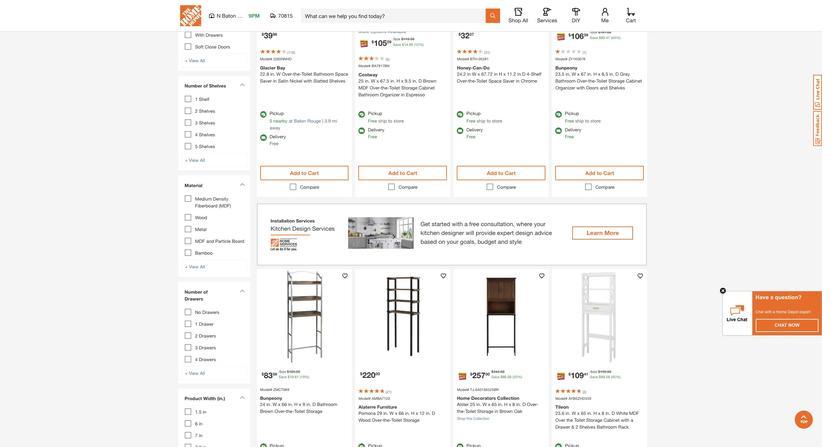 Task type: locate. For each thing, give the bounding box(es) containing it.
2 number from the top
[[185, 289, 202, 295]]

bathroom
[[314, 71, 334, 77], [556, 78, 576, 84], [359, 92, 379, 98], [317, 402, 338, 408], [597, 425, 617, 431]]

depot
[[788, 310, 799, 315]]

59 inside $ 106 59
[[584, 32, 589, 37]]

00 right 187
[[608, 30, 612, 34]]

tileon
[[556, 405, 569, 411]]

25
[[359, 78, 364, 84], [514, 376, 518, 380], [470, 402, 475, 408]]

available for pickup image up available shipping image
[[260, 111, 267, 118]]

6 in link
[[195, 422, 203, 427]]

toilet inside tileon 23.6 in. w x 65 in. h x 8 in. d white mdf over the toilet storage cabinet with a drawer & 2 shelves bathroom rack
[[575, 418, 585, 424]]

w down bay
[[277, 71, 281, 77]]

product width (in.) link
[[181, 392, 247, 407]]

1 vertical spatial 66
[[399, 411, 404, 417]]

1 vertical spatial rouge
[[308, 118, 321, 124]]

add for glacier bay 22.8 in. w over-the-toilet bathroom space saver in satin nickel with slatted shelves
[[290, 170, 300, 176]]

bunpeony inside bunpeony 24 in. w x 66 in. h x 9 in. d bathroom brown over-the-toilet storage
[[260, 396, 282, 402]]

home
[[777, 310, 787, 315], [457, 396, 470, 402]]

storage inside home decorators collection alster 25 in. w x 65 in. h x 8 in. d over- the-toilet storage in brown oak shop this collection
[[478, 409, 494, 415]]

199
[[601, 370, 607, 374]]

1 add to cart button from the left
[[260, 166, 349, 181]]

tj-
[[470, 388, 476, 392]]

no for no drawers
[[195, 310, 201, 315]]

store for bunpeony 23.5 in. w x 67 in. h x 8.5 in. d gray bathroom over-the-toilet storage cabinet organizer with doors and shelves
[[591, 118, 601, 124]]

( inside $ 343 . 00 save $ 86 . 00 ( 25 %)
[[513, 376, 514, 380]]

delivery free for honey-can-do 24.2 in w x 67.72 in h x 11.2 in d 4-shelf over-the-toilet space saver in chrome
[[467, 127, 483, 140]]

drawers for 3 drawers
[[199, 345, 216, 351]]

bunpeony inside bunpeony 23.5 in. w x 67 in. h x 8.5 in. d gray bathroom over-the-toilet storage cabinet organizer with doors and shelves
[[556, 65, 578, 71]]

2 caret icon image from the top
[[240, 183, 245, 186]]

h inside bunpeony 24 in. w x 66 in. h x 9 in. d bathroom brown over-the-toilet storage
[[295, 402, 298, 408]]

compare for 24.2 in w x 67.72 in h x 11.2 in d 4-shelf over-the-toilet space saver in chrome
[[497, 185, 516, 190]]

2 vertical spatial services
[[312, 225, 335, 233]]

installation services kitchen design services
[[271, 218, 335, 233]]

model# up glacier
[[260, 57, 272, 61]]

bathroom left the rack in the right bottom of the page
[[597, 425, 617, 431]]

toilet inside costway 25 in. w x 67.5 in. h x 9.5 in. d brown mdf over-the-toilet storage cabinet bathroom organizer in espresso
[[390, 85, 400, 91]]

1 + view all from the top
[[185, 58, 205, 63]]

%) for 106
[[616, 35, 621, 40]]

1 vertical spatial services
[[296, 218, 315, 224]]

4 + from the top
[[185, 371, 188, 377]]

w inside bunpeony 24 in. w x 66 in. h x 9 in. d bathroom brown over-the-toilet storage
[[273, 402, 277, 408]]

0 horizontal spatial organizer
[[380, 92, 400, 98]]

70815
[[278, 12, 293, 19]]

chrome
[[521, 78, 538, 84]]

with up 'soft'
[[195, 32, 205, 38]]

2 add to cart button from the left
[[359, 166, 447, 181]]

2 with from the top
[[195, 32, 205, 38]]

alaterre furniture pomona 29 in. w x 66 in. h x 12 in. d wood over-the-toilet storage
[[359, 405, 436, 424]]

1 horizontal spatial 12
[[420, 411, 425, 417]]

2 vertical spatial 25
[[470, 402, 475, 408]]

$ inside $ 32 37
[[459, 32, 461, 37]]

number for number of drawers
[[185, 289, 202, 295]]

storage inside tileon 23.6 in. w x 65 in. h x 8 in. d white mdf over the toilet storage cabinet with a drawer & 2 shelves bathroom rack
[[587, 418, 603, 424]]

costway
[[359, 72, 378, 77]]

3 + from the top
[[185, 264, 188, 270]]

0 horizontal spatial 41
[[584, 373, 589, 377]]

product width (in.)
[[185, 396, 225, 402]]

doors inside bunpeony 23.5 in. w x 67 in. h x 8.5 in. d gray bathroom over-the-toilet storage cabinet organizer with doors and shelves
[[587, 85, 599, 91]]

1 up zy1k0076
[[584, 50, 586, 55]]

w
[[277, 71, 281, 77], [472, 71, 477, 77], [572, 71, 576, 77], [371, 78, 376, 84], [273, 402, 277, 408], [483, 402, 487, 408], [390, 411, 394, 417], [572, 411, 576, 417]]

%) inside $ 83 59 /box $ 103 . 20 save $ 19 . 61 ( 19 %)
[[305, 376, 310, 380]]

2 saver from the left
[[503, 78, 515, 84]]

0 vertical spatial 8
[[513, 402, 515, 408]]

4 add from the left
[[586, 170, 596, 176]]

/box
[[590, 30, 598, 34], [393, 37, 401, 41], [279, 370, 286, 374], [590, 370, 598, 374]]

storage for 23.6 in. w x 65 in. h x 8 in. d white mdf over the toilet storage cabinet with a drawer & 2 shelves bathroom rack
[[587, 418, 603, 424]]

3 pickup free ship to store from the left
[[565, 111, 601, 124]]

0 horizontal spatial your
[[447, 239, 459, 246]]

caret icon image inside the number of shelves link
[[240, 83, 245, 86]]

and inside bunpeony 23.5 in. w x 67 in. h x 8.5 in. d gray bathroom over-the-toilet storage cabinet organizer with doors and shelves
[[600, 85, 608, 91]]

the- inside costway 25 in. w x 67.5 in. h x 9.5 in. d brown mdf over-the-toilet storage cabinet bathroom organizer in espresso
[[381, 85, 390, 91]]

of
[[204, 83, 208, 89], [204, 289, 208, 295]]

goals,
[[460, 239, 476, 246]]

4 add to cart button from the left
[[556, 166, 644, 181]]

bathroom inside bunpeony 24 in. w x 66 in. h x 9 in. d bathroom brown over-the-toilet storage
[[317, 402, 338, 408]]

baton right at
[[294, 118, 306, 124]]

model# up 23.5
[[556, 57, 568, 61]]

caret icon image inside "number of drawers" link
[[240, 290, 245, 293]]

all for wood
[[200, 264, 205, 270]]

w inside glacier bay 22.8 in. w over-the-toilet bathroom space saver in satin nickel with slatted shelves
[[277, 71, 281, 77]]

1 horizontal spatial shelf
[[531, 71, 542, 77]]

all for no additional features
[[200, 58, 205, 63]]

4 + view all link from the top
[[181, 367, 247, 381]]

doors
[[206, 8, 218, 14], [218, 44, 230, 49], [587, 85, 599, 91]]

1 vertical spatial space
[[489, 78, 502, 84]]

89
[[601, 376, 605, 380]]

2 horizontal spatial available for pickup image
[[556, 444, 562, 448]]

advice
[[535, 230, 552, 237]]

) for glacier bay
[[294, 50, 295, 55]]

1 caret icon image from the top
[[240, 83, 245, 86]]

pickup for third available shipping icon from the right
[[368, 111, 382, 116]]

0 horizontal spatial collection
[[474, 417, 490, 422]]

14
[[404, 42, 408, 47]]

0 horizontal spatial store
[[394, 118, 404, 124]]

the- inside bunpeony 23.5 in. w x 67 in. h x 8.5 in. d gray bathroom over-the-toilet storage cabinet organizer with doors and shelves
[[589, 78, 597, 84]]

4 + view all from the top
[[185, 371, 205, 377]]

83
[[264, 372, 273, 381]]

0 horizontal spatial 5
[[195, 144, 198, 149]]

1 vertical spatial number
[[185, 289, 202, 295]]

mdf down costway
[[359, 85, 369, 91]]

( right the 86
[[513, 376, 514, 380]]

white
[[617, 411, 628, 417]]

%) inside '/box $ 187 . 00 save $ 80 . 41 ( 43 %)'
[[616, 35, 621, 40]]

cabinet inside tileon 23.6 in. w x 65 in. h x 8 in. d white mdf over the toilet storage cabinet with a drawer & 2 shelves bathroom rack
[[604, 418, 620, 424]]

brown up espresso
[[423, 78, 437, 84]]

pickup for available shipping icon related to 23.5 in. w x 67 in. h x 8.5 in. d gray bathroom over-the-toilet storage cabinet organizer with doors and shelves
[[565, 111, 579, 116]]

saver inside glacier bay 22.8 in. w over-the-toilet bathroom space saver in satin nickel with slatted shelves
[[260, 78, 272, 84]]

number for number of shelves
[[185, 83, 202, 89]]

in. inside glacier bay 22.8 in. w over-the-toilet bathroom space saver in satin nickel with slatted shelves
[[270, 71, 275, 77]]

wood link
[[195, 215, 207, 221]]

12 for (
[[415, 42, 419, 47]]

fiberboard
[[195, 203, 218, 209]]

+
[[185, 58, 188, 63], [185, 157, 188, 163], [185, 264, 188, 270], [185, 371, 188, 377]]

2 horizontal spatial and
[[600, 85, 608, 91]]

a inside tileon 23.6 in. w x 65 in. h x 8 in. d white mdf over the toilet storage cabinet with a drawer & 2 shelves bathroom rack
[[631, 418, 634, 424]]

2 horizontal spatial 5
[[387, 57, 389, 62]]

shop left this
[[457, 417, 466, 422]]

1 vertical spatial doors
[[218, 44, 230, 49]]

0 vertical spatial organizer
[[556, 85, 576, 91]]

1 horizontal spatial baton
[[294, 118, 306, 124]]

available for pickup image for third available shipping icon from the right
[[359, 111, 365, 118]]

0 horizontal spatial space
[[335, 71, 348, 77]]

wood up metal
[[195, 215, 207, 221]]

1 vertical spatial wood
[[359, 418, 371, 424]]

4 add to cart from the left
[[586, 170, 615, 176]]

in left "satin"
[[273, 78, 277, 84]]

3 available shipping image from the left
[[556, 128, 562, 134]]

rouge up features
[[238, 12, 253, 19]]

cabinet for 106
[[626, 78, 642, 84]]

0 horizontal spatial pickup free ship to store
[[368, 111, 404, 124]]

2 horizontal spatial pickup free ship to store
[[565, 111, 601, 124]]

4 compare from the left
[[596, 185, 615, 190]]

1 no from the top
[[195, 20, 201, 26]]

2 ship from the left
[[477, 118, 486, 124]]

and
[[600, 85, 608, 91], [498, 239, 508, 246], [206, 239, 214, 244]]

shelves up 3 shelves link on the left of the page
[[199, 108, 215, 114]]

delivery
[[368, 127, 385, 133], [467, 127, 483, 133], [565, 127, 582, 133], [270, 134, 286, 140]]

( inside '/box $ 119 . 99 save $ 14 . 90 ( 12 %)'
[[414, 42, 415, 47]]

1 horizontal spatial cabinet
[[604, 418, 620, 424]]

your down designer
[[447, 239, 459, 246]]

41 right 80
[[606, 35, 610, 40]]

20
[[296, 370, 300, 374]]

19
[[290, 376, 294, 380], [301, 376, 305, 380]]

1 horizontal spatial 41
[[606, 35, 610, 40]]

ship
[[379, 118, 387, 124], [477, 118, 486, 124], [576, 118, 584, 124]]

add to cart
[[290, 170, 319, 176], [389, 170, 418, 176], [487, 170, 516, 176], [586, 170, 615, 176]]

shelves
[[329, 78, 346, 84], [209, 83, 226, 89], [609, 85, 625, 91], [199, 108, 215, 114], [199, 120, 215, 126], [199, 132, 215, 137], [199, 144, 215, 149], [580, 425, 596, 431]]

( inside '/box $ 187 . 00 save $ 80 . 41 ( 43 %)'
[[611, 35, 612, 40]]

with up the rack in the right bottom of the page
[[621, 418, 630, 424]]

2
[[195, 108, 198, 114], [195, 334, 198, 339], [584, 390, 586, 395], [576, 425, 579, 431]]

1 horizontal spatial 5
[[270, 118, 272, 124]]

( inside /box $ 199 . 00 save $ 89 . 59 ( 45 %)
[[611, 376, 612, 380]]

+ view all link down bamboo
[[181, 260, 247, 274]]

3 pickup from the left
[[467, 111, 481, 116]]

2 4 from the top
[[195, 357, 198, 363]]

home decorators collection alster 25 in. w x 65 in. h x 8 in. d over- the-toilet storage in brown oak shop this collection
[[457, 396, 539, 422]]

shelves inside bunpeony 23.5 in. w x 67 in. h x 8.5 in. d gray bathroom over-the-toilet storage cabinet organizer with doors and shelves
[[609, 85, 625, 91]]

baton
[[222, 12, 236, 19], [294, 118, 306, 124]]

mi
[[332, 118, 337, 124]]

design
[[292, 225, 311, 233]]

/box down available on the left top of page
[[393, 37, 401, 41]]

2 store from the left
[[492, 118, 503, 124]]

d inside the honey-can-do 24.2 in w x 67.72 in h x 11.2 in d 4-shelf over-the-toilet space saver in chrome
[[523, 71, 526, 77]]

1 horizontal spatial more
[[605, 230, 619, 237]]

59 inside $ 83 59 /box $ 103 . 20 save $ 19 . 61 ( 19 %)
[[273, 373, 277, 377]]

available shipping image
[[260, 135, 267, 141]]

2 pickup from the left
[[368, 111, 382, 116]]

0 vertical spatial wood
[[195, 215, 207, 221]]

no drawers link
[[195, 310, 220, 315]]

0 horizontal spatial 8
[[513, 402, 515, 408]]

4 view from the top
[[189, 371, 199, 377]]

bathroom inside tileon 23.6 in. w x 65 in. h x 8 in. d white mdf over the toilet storage cabinet with a drawer & 2 shelves bathroom rack
[[597, 425, 617, 431]]

1 vertical spatial drawer
[[556, 425, 571, 431]]

in down decorators at the bottom of page
[[495, 409, 499, 415]]

0 horizontal spatial ship
[[379, 118, 387, 124]]

1 horizontal spatial and
[[498, 239, 508, 246]]

0 vertical spatial your
[[534, 221, 546, 228]]

space left costway
[[335, 71, 348, 77]]

view down bamboo
[[189, 264, 199, 270]]

h inside the honey-can-do 24.2 in w x 67.72 in h x 11.2 in d 4-shelf over-the-toilet space saver in chrome
[[499, 71, 503, 77]]

1 horizontal spatial drawer
[[556, 425, 571, 431]]

19 right 61
[[301, 376, 305, 380]]

chat
[[756, 310, 764, 315]]

model# for model# bth-05281
[[457, 57, 469, 61]]

80
[[601, 35, 605, 40]]

drawers
[[206, 32, 223, 38], [185, 296, 203, 302], [202, 310, 220, 315], [199, 334, 216, 339], [199, 345, 216, 351], [199, 357, 216, 363]]

+ view all down 5 shelves link
[[185, 157, 205, 163]]

cabinet down white
[[604, 418, 620, 424]]

+ view all link down the 4 drawers link
[[181, 367, 247, 381]]

1 vertical spatial 12
[[420, 411, 425, 417]]

2 horizontal spatial ship
[[576, 118, 584, 124]]

save inside /box $ 199 . 00 save $ 89 . 59 ( 45 %)
[[590, 376, 598, 380]]

alster 25 in. w x 65 in. h x 8 in. d over-the-toilet storage in brown oak image
[[454, 270, 549, 365]]

h inside bunpeony 23.5 in. w x 67 in. h x 8.5 in. d gray bathroom over-the-toilet storage cabinet organizer with doors and shelves
[[594, 71, 597, 77]]

drawers for no drawers
[[202, 310, 220, 315]]

+ up material
[[185, 157, 188, 163]]

1 horizontal spatial brown
[[423, 78, 437, 84]]

budget
[[478, 239, 497, 246]]

free for available shipping icon corresponding to 24.2 in w x 67.72 in h x 11.2 in d 4-shelf over-the-toilet space saver in chrome
[[467, 134, 476, 140]]

available shipping image
[[359, 128, 365, 134], [457, 128, 464, 134], [556, 128, 562, 134]]

59
[[584, 32, 589, 37], [273, 373, 277, 377], [606, 376, 610, 380]]

w down can-
[[472, 71, 477, 77]]

width
[[203, 396, 216, 402]]

1 add to cart from the left
[[290, 170, 319, 176]]

25 right alster
[[470, 402, 475, 408]]

0 vertical spatial cabinet
[[626, 78, 642, 84]]

/box inside $ 83 59 /box $ 103 . 20 save $ 19 . 61 ( 19 %)
[[279, 370, 286, 374]]

available for pickup image for 109
[[556, 444, 562, 448]]

number up 1 shelf
[[185, 83, 202, 89]]

drawer down over at the bottom
[[556, 425, 571, 431]]

services up design on the bottom of page
[[296, 218, 315, 224]]

0 horizontal spatial 25
[[359, 78, 364, 84]]

add to cart button for honey-can-do 24.2 in w x 67.72 in h x 11.2 in d 4-shelf over-the-toilet space saver in chrome
[[457, 166, 546, 181]]

) for honey-can-do
[[489, 50, 490, 55]]

drawers up '1 drawer' link at the bottom left of the page
[[202, 310, 220, 315]]

and left the particle
[[206, 239, 214, 244]]

1 shelf link
[[195, 96, 209, 102]]

59 inside /box $ 199 . 00 save $ 89 . 59 ( 45 %)
[[606, 376, 610, 380]]

2 available shipping image from the left
[[457, 128, 464, 134]]

over- down 67
[[577, 78, 589, 84]]

the- inside the honey-can-do 24.2 in w x 67.72 in h x 11.2 in d 4-shelf over-the-toilet space saver in chrome
[[469, 78, 477, 84]]

4 pickup from the left
[[565, 111, 579, 116]]

available for pickup image
[[260, 111, 267, 118], [457, 444, 464, 448], [556, 444, 562, 448]]

storage inside costway 25 in. w x 67.5 in. h x 9.5 in. d brown mdf over-the-toilet storage cabinet bathroom organizer in espresso
[[402, 85, 418, 91]]

oak
[[514, 409, 523, 415]]

( right 89
[[611, 376, 612, 380]]

d inside tileon 23.6 in. w x 65 in. h x 8 in. d white mdf over the toilet storage cabinet with a drawer & 2 shelves bathroom rack
[[612, 411, 615, 417]]

1 number from the top
[[185, 83, 202, 89]]

0 horizontal spatial home
[[457, 396, 470, 402]]

$ inside $ 106 59
[[569, 32, 571, 37]]

available for pickup image for 257
[[457, 444, 464, 448]]

toilet inside glacier bay 22.8 in. w over-the-toilet bathroom space saver in satin nickel with slatted shelves
[[302, 71, 312, 77]]

model# aybszhd339
[[556, 397, 592, 401]]

%)
[[616, 35, 621, 40], [419, 42, 424, 47], [305, 376, 310, 380], [518, 376, 522, 380], [616, 376, 621, 380]]

save up zmct069
[[279, 376, 287, 380]]

0 vertical spatial services
[[538, 17, 558, 23]]

1 view from the top
[[189, 58, 199, 63]]

with
[[195, 8, 205, 14], [195, 32, 205, 38]]

$ inside $ 105 09
[[372, 39, 374, 44]]

drawer inside tileon 23.6 in. w x 65 in. h x 8 in. d white mdf over the toilet storage cabinet with a drawer & 2 shelves bathroom rack
[[556, 425, 571, 431]]

save left 89
[[590, 376, 598, 380]]

collection right this
[[474, 417, 490, 422]]

2 compare from the left
[[399, 185, 418, 190]]

2 + view all link from the top
[[181, 153, 247, 167]]

12
[[415, 42, 419, 47], [420, 411, 425, 417]]

3 + view all from the top
[[185, 264, 205, 270]]

mdf for costway 25 in. w x 67.5 in. h x 9.5 in. d brown mdf over-the-toilet storage cabinet bathroom organizer in espresso
[[359, 85, 369, 91]]

3 ship from the left
[[576, 118, 584, 124]]

1 vertical spatial 8
[[602, 411, 605, 417]]

storage for 25 in. w x 67.5 in. h x 9.5 in. d brown mdf over-the-toilet storage cabinet bathroom organizer in espresso
[[402, 85, 418, 91]]

cabinet up espresso
[[419, 85, 435, 91]]

shelves down 4 shelves
[[199, 144, 215, 149]]

shelves right &
[[580, 425, 596, 431]]

delivery for 24.2 in w x 67.72 in h x 11.2 in d 4-shelf over-the-toilet space saver in chrome
[[467, 127, 483, 133]]

w inside the honey-can-do 24.2 in w x 67.72 in h x 11.2 in d 4-shelf over-the-toilet space saver in chrome
[[472, 71, 477, 77]]

toilet inside the alaterre furniture pomona 29 in. w x 66 in. h x 12 in. d wood over-the-toilet storage
[[392, 418, 402, 424]]

%) inside $ 343 . 00 save $ 86 . 00 ( 25 %)
[[518, 376, 522, 380]]

2 3 from the top
[[195, 345, 198, 351]]

2 no from the top
[[195, 310, 201, 315]]

2 vertical spatial cabinet
[[604, 418, 620, 424]]

your up advice
[[534, 221, 546, 228]]

What can we help you find today? search field
[[305, 9, 486, 23]]

24 in. w x 66 in. h x 9 in. d bathroom brown over-the-toilet storage image
[[257, 270, 352, 365]]

organizer down 23.5
[[556, 85, 576, 91]]

1 vertical spatial 65
[[581, 411, 586, 417]]

toilet down ba7817bn
[[390, 85, 400, 91]]

6 in
[[195, 422, 203, 427]]

model# for model# 2265nnhd
[[260, 57, 272, 61]]

number up no drawers link
[[185, 289, 202, 295]]

drawers down 2 drawers at the left bottom of the page
[[199, 345, 216, 351]]

0 vertical spatial 4
[[195, 132, 198, 137]]

home up alster
[[457, 396, 470, 402]]

/box left 103 at the bottom
[[279, 370, 286, 374]]

2 add to cart from the left
[[389, 170, 418, 176]]

no up 1 drawer
[[195, 310, 201, 315]]

1 vertical spatial 41
[[584, 373, 589, 377]]

1 saver from the left
[[260, 78, 272, 84]]

0 horizontal spatial bunpeony
[[260, 396, 282, 402]]

a
[[465, 221, 468, 228], [771, 295, 774, 301], [774, 310, 776, 315], [631, 418, 634, 424]]

over- inside the honey-can-do 24.2 in w x 67.72 in h x 11.2 in d 4-shelf over-the-toilet space saver in chrome
[[457, 78, 469, 84]]

1 compare from the left
[[300, 185, 319, 190]]

3 compare from the left
[[497, 185, 516, 190]]

storage inside the alaterre furniture pomona 29 in. w x 66 in. h x 12 in. d wood over-the-toilet storage
[[404, 418, 420, 424]]

8 inside home decorators collection alster 25 in. w x 65 in. h x 8 in. d over- the-toilet storage in brown oak shop this collection
[[513, 402, 515, 408]]

no additional features link
[[195, 20, 242, 26]]

3 add to cart from the left
[[487, 170, 516, 176]]

0 horizontal spatial wood
[[195, 215, 207, 221]]

65 down decorators at the bottom of page
[[492, 402, 497, 408]]

furniture
[[377, 405, 397, 411]]

mdf and particle board
[[195, 239, 245, 244]]

$
[[599, 30, 601, 34], [262, 32, 264, 37], [459, 32, 461, 37], [569, 32, 571, 37], [599, 35, 601, 40], [402, 37, 404, 41], [372, 39, 374, 44], [402, 42, 404, 47], [287, 370, 289, 374], [492, 370, 494, 374], [599, 370, 601, 374], [360, 372, 363, 377], [262, 373, 264, 377], [470, 373, 473, 377], [569, 373, 571, 377], [288, 376, 290, 380], [501, 376, 503, 380], [599, 376, 601, 380]]

0 horizontal spatial drawer
[[199, 322, 214, 327]]

free for available for pickup image corresponding to available shipping icon corresponding to 24.2 in w x 67.72 in h x 11.2 in d 4-shelf over-the-toilet space saver in chrome
[[467, 118, 476, 124]]

8 inside tileon 23.6 in. w x 65 in. h x 8 in. d white mdf over the toilet storage cabinet with a drawer & 2 shelves bathroom rack
[[602, 411, 605, 417]]

cabinet for 109
[[604, 418, 620, 424]]

save for 106
[[590, 35, 598, 40]]

based
[[421, 239, 437, 246]]

model# up tileon
[[556, 397, 568, 401]]

alaterre
[[359, 405, 376, 411]]

0 horizontal spatial brown
[[260, 409, 274, 415]]

4 caret icon image from the top
[[240, 397, 245, 400]]

add to cart for 23.5 in. w x 67 in. h x 8.5 in. d gray bathroom over-the-toilet storage cabinet organizer with doors and shelves
[[586, 170, 615, 176]]

h inside costway 25 in. w x 67.5 in. h x 9.5 in. d brown mdf over-the-toilet storage cabinet bathroom organizer in espresso
[[397, 78, 400, 84]]

) for tileon
[[586, 390, 587, 395]]

+ view all link for shelves
[[181, 153, 247, 167]]

+ up number of shelves
[[185, 58, 188, 63]]

1 vertical spatial cabinet
[[419, 85, 435, 91]]

storage inside bunpeony 24 in. w x 66 in. h x 9 in. d bathroom brown over-the-toilet storage
[[306, 409, 323, 415]]

aybszhd339
[[569, 397, 592, 401]]

1 horizontal spatial available shipping image
[[457, 128, 464, 134]]

w left 67
[[572, 71, 576, 77]]

12 inside '/box $ 119 . 99 save $ 14 . 90 ( 12 %)'
[[415, 42, 419, 47]]

add to cart button for bunpeony 23.5 in. w x 67 in. h x 8.5 in. d gray bathroom over-the-toilet storage cabinet organizer with doors and shelves
[[556, 166, 644, 181]]

all left the services 'button'
[[523, 17, 529, 23]]

add to cart for 22.8 in. w over-the-toilet bathroom space saver in satin nickel with slatted shelves
[[290, 170, 319, 176]]

save down 343
[[492, 376, 500, 380]]

0 horizontal spatial 59
[[273, 373, 277, 377]]

1 horizontal spatial 65
[[581, 411, 586, 417]]

delivery for 22.8 in. w over-the-toilet bathroom space saver in satin nickel with slatted shelves
[[270, 134, 286, 140]]

cart for bunpeony 23.5 in. w x 67 in. h x 8.5 in. d gray bathroom over-the-toilet storage cabinet organizer with doors and shelves
[[604, 170, 615, 176]]

2 of from the top
[[204, 289, 208, 295]]

1 vertical spatial with
[[195, 32, 205, 38]]

1 vertical spatial baton
[[294, 118, 306, 124]]

all inside button
[[523, 17, 529, 23]]

d
[[523, 71, 526, 77], [616, 71, 619, 77], [419, 78, 422, 84], [313, 402, 316, 408], [523, 402, 526, 408], [432, 411, 436, 417], [612, 411, 615, 417]]

in inside costway 25 in. w x 67.5 in. h x 9.5 in. d brown mdf over-the-toilet storage cabinet bathroom organizer in espresso
[[401, 92, 405, 98]]

1
[[584, 50, 586, 55], [195, 96, 198, 102], [195, 322, 198, 327]]

with inside glacier bay 22.8 in. w over-the-toilet bathroom space saver in satin nickel with slatted shelves
[[304, 78, 312, 84]]

model# amba7120
[[359, 397, 390, 401]]

2 vertical spatial doors
[[587, 85, 599, 91]]

2 + from the top
[[185, 157, 188, 163]]

3 caret icon image from the top
[[240, 290, 245, 293]]

1 vertical spatial shop
[[457, 417, 466, 422]]

brown inside bunpeony 24 in. w x 66 in. h x 9 in. d bathroom brown over-the-toilet storage
[[260, 409, 274, 415]]

caret icon image for 1 shelf
[[240, 83, 245, 86]]

available for pickup image
[[359, 111, 365, 118], [457, 111, 464, 118], [556, 111, 562, 118], [260, 444, 267, 448], [359, 444, 365, 448]]

w down the furniture
[[390, 411, 394, 417]]

0 vertical spatial 5
[[387, 57, 389, 62]]

09
[[387, 39, 392, 44]]

model# zmct069
[[260, 388, 289, 392]]

more options available
[[359, 29, 406, 34]]

toilet inside bunpeony 24 in. w x 66 in. h x 9 in. d bathroom brown over-the-toilet storage
[[294, 409, 305, 415]]

65 inside home decorators collection alster 25 in. w x 65 in. h x 8 in. d over- the-toilet storage in brown oak shop this collection
[[492, 402, 497, 408]]

1 horizontal spatial collection
[[497, 396, 520, 402]]

add
[[290, 170, 300, 176], [389, 170, 399, 176], [487, 170, 497, 176], [586, 170, 596, 176]]

0 horizontal spatial 65
[[492, 402, 497, 408]]

caret icon image for no drawers
[[240, 290, 245, 293]]

have a question?
[[756, 295, 802, 301]]

in.
[[270, 71, 275, 77], [566, 71, 571, 77], [588, 71, 593, 77], [610, 71, 615, 77], [365, 78, 370, 84], [391, 78, 396, 84], [413, 78, 418, 84], [267, 402, 272, 408], [288, 402, 293, 408], [307, 402, 311, 408], [477, 402, 482, 408], [498, 402, 503, 408], [517, 402, 522, 408], [384, 411, 389, 417], [405, 411, 410, 417], [426, 411, 431, 417], [566, 411, 571, 417], [588, 411, 593, 417], [606, 411, 611, 417]]

1 horizontal spatial 25
[[470, 402, 475, 408]]

2 vertical spatial mdf
[[630, 411, 640, 417]]

2 vertical spatial 5
[[195, 144, 198, 149]]

glacier bay 22.8 in. w over-the-toilet bathroom space saver in satin nickel with slatted shelves
[[260, 65, 348, 84]]

1 3 from the top
[[195, 120, 198, 126]]

(in.)
[[217, 396, 225, 402]]

baton up features
[[222, 12, 236, 19]]

model# up costway
[[359, 64, 371, 68]]

1 with from the top
[[195, 8, 205, 14]]

w down costway
[[371, 78, 376, 84]]

)
[[294, 50, 295, 55], [489, 50, 490, 55], [586, 50, 587, 55], [389, 57, 390, 62], [391, 390, 392, 395], [586, 390, 587, 395]]

save for 109
[[590, 376, 598, 380]]

of up 1 shelf
[[204, 83, 208, 89]]

2 + view all from the top
[[185, 157, 205, 163]]

more left "options" in the top left of the page
[[359, 29, 369, 34]]

drawers up no drawers
[[185, 296, 203, 302]]

31
[[485, 50, 489, 55]]

23.6 in. w x 65 in. h x 8 in. d white mdf over the toilet storage cabinet with a drawer & 2 shelves bathroom rack image
[[553, 270, 648, 365]]

toilet up this
[[466, 409, 476, 415]]

3 add to cart button from the left
[[457, 166, 546, 181]]

1 vertical spatial mdf
[[195, 239, 205, 244]]

2 vertical spatial 1
[[195, 322, 198, 327]]

shelf up the '2 shelves' link at the top left
[[199, 96, 209, 102]]

save for 105
[[393, 42, 401, 47]]

toilet inside the honey-can-do 24.2 in w x 67.72 in h x 11.2 in d 4-shelf over-the-toilet space saver in chrome
[[477, 78, 488, 84]]

5 down 4 shelves
[[195, 144, 198, 149]]

2 horizontal spatial 25
[[514, 376, 518, 380]]

bathroom up slatted
[[314, 71, 334, 77]]

00 left 343
[[486, 373, 490, 377]]

free for available shipping icon related to 23.5 in. w x 67 in. h x 8.5 in. d gray bathroom over-the-toilet storage cabinet organizer with doors and shelves
[[565, 134, 574, 140]]

toilet down 8.5
[[597, 78, 608, 84]]

model# for model# tj-0401s6525br
[[457, 388, 469, 392]]

3 add from the left
[[487, 170, 497, 176]]

0401s6525br
[[476, 388, 499, 392]]

2 view from the top
[[189, 157, 199, 163]]

/box inside '/box $ 187 . 00 save $ 80 . 41 ( 43 %)'
[[590, 30, 598, 34]]

%) right the 90
[[419, 42, 424, 47]]

toilet up 'nickel'
[[302, 71, 312, 77]]

00 up amba7120
[[376, 372, 380, 377]]

1 vertical spatial home
[[457, 396, 470, 402]]

5 nearby at baton rouge
[[270, 118, 321, 124]]

free for available for pickup image associated with available shipping icon related to 23.5 in. w x 67 in. h x 8.5 in. d gray bathroom over-the-toilet storage cabinet organizer with doors and shelves
[[565, 118, 574, 124]]

toilet up &
[[575, 418, 585, 424]]

compare for 23.5 in. w x 67 in. h x 8.5 in. d gray bathroom over-the-toilet storage cabinet organizer with doors and shelves
[[596, 185, 615, 190]]

0 vertical spatial mdf
[[359, 85, 369, 91]]

ship for 24.2 in w x 67.72 in h x 11.2 in d 4-shelf over-the-toilet space saver in chrome
[[477, 118, 486, 124]]

collection up the oak
[[497, 396, 520, 402]]

drawers up 3 drawers link
[[199, 334, 216, 339]]

0 vertical spatial shelf
[[531, 71, 542, 77]]

with up additional
[[195, 8, 205, 14]]

have
[[756, 295, 769, 301]]

24.2 in w x 67.72 in h x 11.2 in d 4-shelf over-the-toilet space saver in chrome image
[[454, 0, 549, 25]]

2 pickup free ship to store from the left
[[467, 111, 503, 124]]

25 right the 86
[[514, 376, 518, 380]]

0 horizontal spatial baton
[[222, 12, 236, 19]]

0 vertical spatial 12
[[415, 42, 419, 47]]

shelves right slatted
[[329, 78, 346, 84]]

1 vertical spatial no
[[195, 310, 201, 315]]

caret icon image
[[240, 83, 245, 86], [240, 183, 245, 186], [240, 290, 245, 293], [240, 397, 245, 400]]

+ view all link for drawers
[[181, 367, 247, 381]]

drawer up 2 drawers at the left bottom of the page
[[199, 322, 214, 327]]

shop inside home decorators collection alster 25 in. w x 65 in. h x 8 in. d over- the-toilet storage in brown oak shop this collection
[[457, 417, 466, 422]]

0 horizontal spatial mdf
[[195, 239, 205, 244]]

home left the depot
[[777, 310, 787, 315]]

3 + view all link from the top
[[181, 260, 247, 274]]

00
[[608, 30, 612, 34], [501, 370, 505, 374], [608, 370, 612, 374], [376, 372, 380, 377], [486, 373, 490, 377], [508, 376, 512, 380]]

0 horizontal spatial more
[[359, 29, 369, 34]]

1 4 from the top
[[195, 132, 198, 137]]

2 horizontal spatial available shipping image
[[556, 128, 562, 134]]

1 up the '2 shelves' link at the top left
[[195, 96, 198, 102]]

model# for model# aybszhd339
[[556, 397, 568, 401]]

model# for model# zy1k0076
[[556, 57, 568, 61]]

w right 24
[[273, 402, 277, 408]]

1 vertical spatial 25
[[514, 376, 518, 380]]

2 horizontal spatial mdf
[[630, 411, 640, 417]]

storage inside bunpeony 23.5 in. w x 67 in. h x 8.5 in. d gray bathroom over-the-toilet storage cabinet organizer with doors and shelves
[[609, 78, 625, 84]]

/box left 199
[[590, 370, 598, 374]]

drawers down 3 drawers link
[[199, 357, 216, 363]]

/box inside '/box $ 119 . 99 save $ 14 . 90 ( 12 %)'
[[393, 37, 401, 41]]

toilet inside home decorators collection alster 25 in. w x 65 in. h x 8 in. d over- the-toilet storage in brown oak shop this collection
[[466, 409, 476, 415]]

3 view from the top
[[189, 264, 199, 270]]

3 store from the left
[[591, 118, 601, 124]]

3 up 4 shelves
[[195, 120, 198, 126]]

pickup free ship to store for 23.5 in. w x 67 in. h x 8.5 in. d gray bathroom over-the-toilet storage cabinet organizer with doors and shelves
[[565, 111, 601, 124]]

3 down 2 drawers at the left bottom of the page
[[195, 345, 198, 351]]

0 horizontal spatial and
[[206, 239, 214, 244]]

pomona 29 in. w x 66 in. h x 12 in. d wood over-the-toilet storage image
[[355, 270, 451, 365]]

pickup free ship to store for 24.2 in w x 67.72 in h x 11.2 in d 4-shelf over-the-toilet space saver in chrome
[[467, 111, 503, 124]]

caret icon image for medium density fiberboard (mdf)
[[240, 183, 245, 186]]

save inside '/box $ 119 . 99 save $ 14 . 90 ( 12 %)'
[[393, 42, 401, 47]]

0 vertical spatial 65
[[492, 402, 497, 408]]

4-
[[527, 71, 531, 77]]

of for shelves
[[204, 83, 208, 89]]

the home depot logo image
[[180, 5, 201, 26]]

available shipping image for 24.2 in w x 67.72 in h x 11.2 in d 4-shelf over-the-toilet space saver in chrome
[[457, 128, 464, 134]]

organizer inside bunpeony 23.5 in. w x 67 in. h x 8.5 in. d gray bathroom over-the-toilet storage cabinet organizer with doors and shelves
[[556, 85, 576, 91]]

0 horizontal spatial saver
[[260, 78, 272, 84]]

1 horizontal spatial shop
[[509, 17, 521, 23]]

1 vertical spatial 4
[[195, 357, 198, 363]]

view for 4 shelves
[[189, 157, 199, 163]]

1 of from the top
[[204, 83, 208, 89]]

0 vertical spatial no
[[195, 20, 201, 26]]

h inside home decorators collection alster 25 in. w x 65 in. h x 8 in. d over- the-toilet storage in brown oak shop this collection
[[505, 402, 508, 408]]

cabinet inside costway 25 in. w x 67.5 in. h x 9.5 in. d brown mdf over-the-toilet storage cabinet bathroom organizer in espresso
[[419, 85, 435, 91]]

view for soft close doors
[[189, 58, 199, 63]]

more inside "learn more" link
[[605, 230, 619, 237]]

1 horizontal spatial pickup free ship to store
[[467, 111, 503, 124]]

2 down 1 drawer
[[195, 334, 198, 339]]

2 horizontal spatial store
[[591, 118, 601, 124]]

9.5
[[405, 78, 412, 84]]

save right 09
[[393, 42, 401, 47]]

1 horizontal spatial rouge
[[308, 118, 321, 124]]

1 horizontal spatial saver
[[503, 78, 515, 84]]

1 + view all link from the top
[[181, 53, 247, 67]]

saver down 11.2
[[503, 78, 515, 84]]

with up designer
[[452, 221, 463, 228]]

|
[[322, 118, 323, 124]]

the-
[[293, 71, 302, 77], [469, 78, 477, 84], [589, 78, 597, 84], [381, 85, 390, 91], [286, 409, 294, 415], [457, 409, 466, 415], [383, 418, 392, 424]]

257
[[473, 372, 486, 381]]

where
[[517, 221, 533, 228]]

1 add from the left
[[290, 170, 300, 176]]

1 vertical spatial your
[[447, 239, 459, 246]]

1 horizontal spatial 59
[[584, 32, 589, 37]]

mdf inside tileon 23.6 in. w x 65 in. h x 8 in. d white mdf over the toilet storage cabinet with a drawer & 2 shelves bathroom rack
[[630, 411, 640, 417]]

+ view all down 'soft'
[[185, 58, 205, 63]]

1 vertical spatial collection
[[474, 417, 490, 422]]



Task type: vqa. For each thing, say whether or not it's contained in the screenshot.
H in Costway 25 In. W X 67.5 In. H X 9.5 In. D Brown Mdf Over-The-Toilet Storage Cabinet Bathroom Organizer In Espresso
yes



Task type: describe. For each thing, give the bounding box(es) containing it.
shop inside shop all button
[[509, 17, 521, 23]]

2 drawers
[[195, 334, 216, 339]]

59 for 106
[[584, 32, 589, 37]]

90
[[409, 42, 413, 47]]

1 pickup free ship to store from the left
[[368, 111, 404, 124]]

add to cart for 24.2 in w x 67.72 in h x 11.2 in d 4-shelf over-the-toilet space saver in chrome
[[487, 170, 516, 176]]

0 horizontal spatial available for pickup image
[[260, 111, 267, 118]]

with for with doors
[[195, 8, 205, 14]]

with for with drawers
[[195, 32, 205, 38]]

available shipping image for 23.5 in. w x 67 in. h x 8.5 in. d gray bathroom over-the-toilet storage cabinet organizer with doors and shelves
[[556, 128, 562, 134]]

chat now
[[775, 323, 800, 328]]

+ view all link for close
[[181, 53, 247, 67]]

saver inside the honey-can-do 24.2 in w x 67.72 in h x 11.2 in d 4-shelf over-the-toilet space saver in chrome
[[503, 78, 515, 84]]

designer
[[442, 230, 464, 237]]

in right 7
[[199, 433, 203, 439]]

model# for model# amba7120
[[359, 397, 371, 401]]

shelves up the 5 shelves
[[199, 132, 215, 137]]

2 shelves link
[[195, 108, 215, 114]]

bunpeony 23.5 in. w x 67 in. h x 8.5 in. d gray bathroom over-the-toilet storage cabinet organizer with doors and shelves
[[556, 65, 642, 91]]

n baton rouge
[[217, 12, 253, 19]]

( up aybszhd339
[[583, 390, 584, 395]]

available
[[388, 29, 406, 34]]

61
[[295, 376, 299, 380]]

store for honey-can-do 24.2 in w x 67.72 in h x 11.2 in d 4-shelf over-the-toilet space saver in chrome
[[492, 118, 503, 124]]

$ 343 . 00 save $ 86 . 00 ( 25 %)
[[492, 370, 522, 380]]

$ 257 00
[[470, 372, 490, 381]]

bamboo
[[195, 250, 213, 256]]

learn more
[[587, 230, 619, 237]]

4 for 4 shelves
[[195, 132, 198, 137]]

home inside home decorators collection alster 25 in. w x 65 in. h x 8 in. d over- the-toilet storage in brown oak shop this collection
[[457, 396, 470, 402]]

medium density fiberboard (mdf)
[[195, 196, 231, 209]]

2 down the 1 shelf link
[[195, 108, 198, 114]]

( up zy1k0076
[[583, 50, 584, 55]]

2 inside tileon 23.6 in. w x 65 in. h x 8 in. d white mdf over the toilet storage cabinet with a drawer & 2 shelves bathroom rack
[[576, 425, 579, 431]]

add for honey-can-do 24.2 in w x 67.72 in h x 11.2 in d 4-shelf over-the-toilet space saver in chrome
[[487, 170, 497, 176]]

shelf inside the honey-can-do 24.2 in w x 67.72 in h x 11.2 in d 4-shelf over-the-toilet space saver in chrome
[[531, 71, 542, 77]]

organizer inside costway 25 in. w x 67.5 in. h x 9.5 in. d brown mdf over-the-toilet storage cabinet bathroom organizer in espresso
[[380, 92, 400, 98]]

$ inside the $ 109 41
[[569, 373, 571, 377]]

storage for 24 in. w x 66 in. h x 9 in. d bathroom brown over-the-toilet storage
[[306, 409, 323, 415]]

available for pickup image for available shipping icon corresponding to 24.2 in w x 67.72 in h x 11.2 in d 4-shelf over-the-toilet space saver in chrome
[[457, 111, 464, 118]]

brown inside home decorators collection alster 25 in. w x 65 in. h x 8 in. d over- the-toilet storage in brown oak shop this collection
[[500, 409, 513, 415]]

4 drawers link
[[195, 357, 216, 363]]

expert
[[497, 230, 514, 237]]

3 for 3 shelves
[[195, 120, 198, 126]]

shop all button
[[508, 8, 529, 24]]

05281
[[479, 57, 489, 61]]

( up 2265nnhd
[[288, 50, 288, 55]]

2 19 from the left
[[301, 376, 305, 380]]

pickup for available shipping icon corresponding to 24.2 in w x 67.72 in h x 11.2 in d 4-shelf over-the-toilet space saver in chrome
[[467, 111, 481, 116]]

d inside bunpeony 23.5 in. w x 67 in. h x 8.5 in. d gray bathroom over-the-toilet storage cabinet organizer with doors and shelves
[[616, 71, 619, 77]]

with inside get started with a free consultation, where your kitchen designer will provide expert design advice based on your goals, budget and style
[[452, 221, 463, 228]]

caret icon image inside product width (in.) link
[[240, 397, 245, 400]]

h inside tileon 23.6 in. w x 65 in. h x 8 in. d white mdf over the toilet storage cabinet with a drawer & 2 shelves bathroom rack
[[594, 411, 597, 417]]

in inside glacier bay 22.8 in. w over-the-toilet bathroom space saver in satin nickel with slatted shelves
[[273, 78, 277, 84]]

in inside home decorators collection alster 25 in. w x 65 in. h x 8 in. d over- the-toilet storage in brown oak shop this collection
[[495, 409, 499, 415]]

+ for number of drawers
[[185, 371, 188, 377]]

decorators
[[472, 396, 496, 402]]

0 vertical spatial collection
[[497, 396, 520, 402]]

live chat image
[[814, 75, 823, 110]]

expert.
[[800, 310, 812, 315]]

drawers inside number of drawers
[[185, 296, 203, 302]]

0 vertical spatial rouge
[[238, 12, 253, 19]]

on
[[439, 239, 445, 246]]

w inside tileon 23.6 in. w x 65 in. h x 8 in. d white mdf over the toilet storage cabinet with a drawer & 2 shelves bathroom rack
[[572, 411, 576, 417]]

+ for material
[[185, 264, 188, 270]]

gray
[[620, 71, 630, 77]]

shelves up 1 shelf
[[209, 83, 226, 89]]

1 pickup from the left
[[270, 111, 284, 116]]

diy
[[572, 17, 581, 23]]

25 inside costway 25 in. w x 67.5 in. h x 9.5 in. d brown mdf over-the-toilet storage cabinet bathroom organizer in espresso
[[359, 78, 364, 84]]

ship for 23.5 in. w x 67 in. h x 8.5 in. d gray bathroom over-the-toilet storage cabinet organizer with doors and shelves
[[576, 118, 584, 124]]

( 21 )
[[386, 390, 392, 395]]

can-
[[473, 65, 484, 71]]

model# for model# ba7817bn
[[359, 64, 371, 68]]

29
[[377, 411, 382, 417]]

66 inside bunpeony 24 in. w x 66 in. h x 9 in. d bathroom brown over-the-toilet storage
[[282, 402, 287, 408]]

brown inside costway 25 in. w x 67.5 in. h x 9.5 in. d brown mdf over-the-toilet storage cabinet bathroom organizer in espresso
[[423, 78, 437, 84]]

22.8
[[260, 71, 269, 77]]

soft
[[195, 44, 204, 49]]

1 store from the left
[[394, 118, 404, 124]]

in right 11.2
[[518, 71, 521, 77]]

over- inside bunpeony 24 in. w x 66 in. h x 9 in. d bathroom brown over-the-toilet storage
[[275, 409, 286, 415]]

$ inside $ 220 00
[[360, 372, 363, 377]]

with inside tileon 23.6 in. w x 65 in. h x 8 in. d white mdf over the toilet storage cabinet with a drawer & 2 shelves bathroom rack
[[621, 418, 630, 424]]

00 inside '/box $ 187 . 00 save $ 80 . 41 ( 43 %)'
[[608, 30, 612, 34]]

41 inside '/box $ 187 . 00 save $ 80 . 41 ( 43 %)'
[[606, 35, 610, 40]]

1 shelf
[[195, 96, 209, 102]]

kitchen
[[271, 225, 291, 233]]

/box for 106
[[590, 30, 598, 34]]

1 + from the top
[[185, 58, 188, 63]]

kitchen
[[421, 230, 440, 237]]

model# 2265nnhd
[[260, 57, 292, 61]]

w inside home decorators collection alster 25 in. w x 65 in. h x 8 in. d over- the-toilet storage in brown oak shop this collection
[[483, 402, 487, 408]]

) for alaterre furniture
[[391, 390, 392, 395]]

2 up aybszhd339
[[584, 390, 586, 395]]

h inside the alaterre furniture pomona 29 in. w x 66 in. h x 12 in. d wood over-the-toilet storage
[[412, 411, 415, 417]]

this
[[467, 417, 473, 422]]

59 for 83
[[273, 373, 277, 377]]

shelves up 4 shelves
[[199, 120, 215, 126]]

4 drawers
[[195, 357, 216, 363]]

1 for 1 shelf
[[195, 96, 198, 102]]

over- inside glacier bay 22.8 in. w over-the-toilet bathroom space saver in satin nickel with slatted shelves
[[282, 71, 293, 77]]

over- inside costway 25 in. w x 67.5 in. h x 9.5 in. d brown mdf over-the-toilet storage cabinet bathroom organizer in espresso
[[370, 85, 381, 91]]

00 up the 86
[[501, 370, 505, 374]]

model# bth-05281
[[457, 57, 489, 61]]

all for 1 drawer
[[200, 371, 205, 377]]

24.2
[[457, 71, 466, 77]]

0 vertical spatial doors
[[206, 8, 218, 14]]

glacier
[[260, 65, 276, 71]]

+ view all for mdf and particle board
[[185, 264, 205, 270]]

me
[[602, 17, 609, 23]]

add for bunpeony 23.5 in. w x 67 in. h x 8.5 in. d gray bathroom over-the-toilet storage cabinet organizer with doors and shelves
[[586, 170, 596, 176]]

over- inside home decorators collection alster 25 in. w x 65 in. h x 8 in. d over- the-toilet storage in brown oak shop this collection
[[527, 402, 539, 408]]

bunpeony for 23.5
[[556, 65, 578, 71]]

mdf for tileon 23.6 in. w x 65 in. h x 8 in. d white mdf over the toilet storage cabinet with a drawer & 2 shelves bathroom rack
[[630, 411, 640, 417]]

+ view all for soft close doors
[[185, 58, 205, 63]]

with inside bunpeony 23.5 in. w x 67 in. h x 8.5 in. d gray bathroom over-the-toilet storage cabinet organizer with doors and shelves
[[577, 85, 585, 91]]

add to cart button for glacier bay 22.8 in. w over-the-toilet bathroom space saver in satin nickel with slatted shelves
[[260, 166, 349, 181]]

d inside home decorators collection alster 25 in. w x 65 in. h x 8 in. d over- the-toilet storage in brown oak shop this collection
[[523, 402, 526, 408]]

in right 1.5
[[203, 410, 206, 415]]

/box for 109
[[590, 370, 598, 374]]

free for available shipping image
[[270, 141, 279, 146]]

d inside costway 25 in. w x 67.5 in. h x 9.5 in. d brown mdf over-the-toilet storage cabinet bathroom organizer in espresso
[[419, 78, 422, 84]]

bathroom inside bunpeony 23.5 in. w x 67 in. h x 8.5 in. d gray bathroom over-the-toilet storage cabinet organizer with doors and shelves
[[556, 78, 576, 84]]

45
[[612, 376, 616, 380]]

$ inside $ 39 98
[[262, 32, 264, 37]]

00 right the 86
[[508, 376, 512, 380]]

1.5 in link
[[195, 410, 206, 415]]

compare for 22.8 in. w over-the-toilet bathroom space saver in satin nickel with slatted shelves
[[300, 185, 319, 190]]

delivery for 23.5 in. w x 67 in. h x 8.5 in. d gray bathroom over-the-toilet storage cabinet organizer with doors and shelves
[[565, 127, 582, 133]]

get started with a free consultation, where your kitchen designer will provide expert design advice based on your goals, budget and style
[[421, 221, 552, 246]]

%) for 109
[[616, 376, 621, 380]]

3 shelves link
[[195, 120, 215, 126]]

$ 83 59 /box $ 103 . 20 save $ 19 . 61 ( 19 %)
[[262, 370, 310, 381]]

$ 106 59
[[569, 32, 589, 41]]

1 for 1 drawer
[[195, 322, 198, 327]]

/box for 105
[[393, 37, 401, 41]]

in right the 67.72
[[494, 71, 498, 77]]

+ for number of shelves
[[185, 157, 188, 163]]

+ view all for 3 drawers
[[185, 371, 205, 377]]

21
[[387, 390, 391, 395]]

mdf and particle board link
[[195, 239, 245, 244]]

5 for 5 nearby at baton rouge
[[270, 118, 272, 124]]

view for 3 drawers
[[189, 371, 199, 377]]

delivery free for bunpeony 23.5 in. w x 67 in. h x 8.5 in. d gray bathroom over-the-toilet storage cabinet organizer with doors and shelves
[[565, 127, 582, 140]]

41 inside the $ 109 41
[[584, 373, 589, 377]]

shelves inside glacier bay 22.8 in. w over-the-toilet bathroom space saver in satin nickel with slatted shelves
[[329, 78, 346, 84]]

8.5
[[602, 71, 609, 77]]

chat with a home depot expert.
[[756, 310, 812, 315]]

consultation,
[[481, 221, 515, 228]]

honey-can-do 24.2 in w x 67.72 in h x 11.2 in d 4-shelf over-the-toilet space saver in chrome
[[457, 65, 542, 84]]

1 19 from the left
[[290, 376, 294, 380]]

learn more link
[[573, 227, 634, 240]]

220
[[363, 371, 376, 380]]

( 31 )
[[485, 50, 490, 55]]

$ 109 41
[[569, 372, 589, 381]]

7 in
[[195, 433, 203, 439]]

1 horizontal spatial home
[[777, 310, 787, 315]]

00 inside $ 220 00
[[376, 372, 380, 377]]

space inside glacier bay 22.8 in. w over-the-toilet bathroom space saver in satin nickel with slatted shelves
[[335, 71, 348, 77]]

in right the 6
[[199, 422, 203, 427]]

70815 button
[[270, 12, 293, 19]]

the- inside bunpeony 24 in. w x 66 in. h x 9 in. d bathroom brown over-the-toilet storage
[[286, 409, 294, 415]]

00 inside $ 257 00
[[486, 373, 490, 377]]

feedback link image
[[814, 111, 823, 146]]

no for no additional features
[[195, 20, 201, 26]]

cart for honey-can-do 24.2 in w x 67.72 in h x 11.2 in d 4-shelf over-the-toilet space saver in chrome
[[505, 170, 516, 176]]

| 3.9 mi away
[[270, 118, 337, 131]]

( up amba7120
[[386, 390, 387, 395]]

options
[[371, 29, 387, 34]]

( up ba7817bn
[[386, 57, 387, 62]]

in down honey-
[[468, 71, 471, 77]]

w inside bunpeony 23.5 in. w x 67 in. h x 8.5 in. d gray bathroom over-the-toilet storage cabinet organizer with doors and shelves
[[572, 71, 576, 77]]

cart for glacier bay 22.8 in. w over-the-toilet bathroom space saver in satin nickel with slatted shelves
[[308, 170, 319, 176]]

alster
[[457, 402, 469, 408]]

more options available link
[[359, 28, 447, 35]]

delivery free for glacier bay 22.8 in. w over-the-toilet bathroom space saver in satin nickel with slatted shelves
[[270, 134, 286, 146]]

medium
[[195, 196, 212, 202]]

model# for model# zmct069
[[260, 388, 272, 392]]

over
[[556, 418, 566, 424]]

over- inside bunpeony 23.5 in. w x 67 in. h x 8.5 in. d gray bathroom over-the-toilet storage cabinet organizer with doors and shelves
[[577, 78, 589, 84]]

2 add from the left
[[389, 170, 399, 176]]

get
[[421, 221, 430, 228]]

wood inside the alaterre furniture pomona 29 in. w x 66 in. h x 12 in. d wood over-the-toilet storage
[[359, 418, 371, 424]]

1 ship from the left
[[379, 118, 387, 124]]

1 available shipping image from the left
[[359, 128, 365, 134]]

99
[[411, 37, 415, 41]]

with drawers
[[195, 32, 223, 38]]

25 inside home decorators collection alster 25 in. w x 65 in. h x 8 in. d over- the-toilet storage in brown oak shop this collection
[[470, 402, 475, 408]]

22.8 in. w over-the-toilet bathroom space saver in satin nickel with slatted shelves image
[[257, 0, 352, 25]]

25 inside $ 343 . 00 save $ 86 . 00 ( 25 %)
[[514, 376, 518, 380]]

+ view all link for and
[[181, 260, 247, 274]]

diy button
[[566, 8, 587, 24]]

pomona
[[359, 411, 376, 417]]

in down 11.2
[[516, 78, 520, 84]]

drawers for 4 drawers
[[199, 357, 216, 363]]

save inside $ 343 . 00 save $ 86 . 00 ( 25 %)
[[492, 376, 500, 380]]

the- inside home decorators collection alster 25 in. w x 65 in. h x 8 in. d over- the-toilet storage in brown oak shop this collection
[[457, 409, 466, 415]]

37
[[470, 32, 474, 37]]

number of drawers
[[185, 289, 208, 302]]

%) for 105
[[419, 42, 424, 47]]

drawers for with drawers
[[206, 32, 223, 38]]

model# tj-0401s6525br
[[457, 388, 499, 392]]

d inside the alaterre furniture pomona 29 in. w x 66 in. h x 12 in. d wood over-the-toilet storage
[[432, 411, 436, 417]]

23.5 in. w x 67 in. h x 8.5 in. d gray bathroom over-the-toilet storage cabinet organizer with doors and shelves image
[[553, 0, 648, 25]]

of for drawers
[[204, 289, 208, 295]]

0 vertical spatial baton
[[222, 12, 236, 19]]

view for mdf and particle board
[[189, 264, 199, 270]]

(mdf)
[[219, 203, 231, 209]]

12 for x
[[420, 411, 425, 417]]

no additional features
[[195, 20, 242, 26]]

3 drawers
[[195, 345, 216, 351]]

shelves inside tileon 23.6 in. w x 65 in. h x 8 in. d white mdf over the toilet storage cabinet with a drawer & 2 shelves bathroom rack
[[580, 425, 596, 431]]

space inside the honey-can-do 24.2 in w x 67.72 in h x 11.2 in d 4-shelf over-the-toilet space saver in chrome
[[489, 78, 502, 84]]

the- inside the alaterre furniture pomona 29 in. w x 66 in. h x 12 in. d wood over-the-toilet storage
[[383, 418, 392, 424]]

available for pickup image for available shipping icon related to 23.5 in. w x 67 in. h x 8.5 in. d gray bathroom over-the-toilet storage cabinet organizer with doors and shelves
[[556, 111, 562, 118]]

free for available for pickup image related to third available shipping icon from the right
[[368, 118, 377, 124]]

66 inside the alaterre furniture pomona 29 in. w x 66 in. h x 12 in. d wood over-the-toilet storage
[[399, 411, 404, 417]]

services inside 'button'
[[538, 17, 558, 23]]

3 for 3 drawers
[[195, 345, 198, 351]]

/box $ 119 . 99 save $ 14 . 90 ( 12 %)
[[393, 37, 424, 47]]

6
[[195, 422, 198, 427]]

4 for 4 drawers
[[195, 357, 198, 363]]

free for third available shipping icon from the right
[[368, 134, 377, 140]]

3.9
[[325, 118, 331, 124]]

w inside costway 25 in. w x 67.5 in. h x 9.5 in. d brown mdf over-the-toilet storage cabinet bathroom organizer in espresso
[[371, 78, 376, 84]]

/box $ 187 . 00 save $ 80 . 41 ( 43 %)
[[590, 30, 621, 40]]

medium density fiberboard (mdf) link
[[195, 196, 231, 209]]

product
[[185, 396, 202, 402]]

and inside get started with a free consultation, where your kitchen designer will provide expert design advice based on your goals, budget and style
[[498, 239, 508, 246]]

9
[[303, 402, 305, 408]]

) for bunpeony
[[586, 50, 587, 55]]

0 vertical spatial 1
[[584, 50, 586, 55]]

25 in. w x 67.5 in. h x 9.5 in. d brown mdf over-the-toilet storage cabinet bathroom organizer in espresso image
[[355, 0, 451, 25]]

all for 2 shelves
[[200, 157, 205, 163]]

( up 05281 in the top right of the page
[[485, 50, 485, 55]]

save inside $ 83 59 /box $ 103 . 20 save $ 19 . 61 ( 19 %)
[[279, 376, 287, 380]]

features
[[224, 20, 242, 26]]

1.5 in
[[195, 410, 206, 415]]

a inside get started with a free consultation, where your kitchen designer will provide expert design advice based on your goals, budget and style
[[465, 221, 468, 228]]

( 1 )
[[583, 50, 587, 55]]

over- inside the alaterre furniture pomona 29 in. w x 66 in. h x 12 in. d wood over-the-toilet storage
[[372, 418, 383, 424]]

d inside bunpeony 24 in. w x 66 in. h x 9 in. d bathroom brown over-the-toilet storage
[[313, 402, 316, 408]]

bunpeony for 24
[[260, 396, 282, 402]]

1 drawer link
[[195, 322, 214, 327]]

+ view all for 4 shelves
[[185, 157, 205, 163]]

with right chat
[[765, 310, 772, 315]]

storage for 23.5 in. w x 67 in. h x 8.5 in. d gray bathroom over-the-toilet storage cabinet organizer with doors and shelves
[[609, 78, 625, 84]]

costway 25 in. w x 67.5 in. h x 9.5 in. d brown mdf over-the-toilet storage cabinet bathroom organizer in espresso
[[359, 72, 437, 98]]

bathroom inside costway 25 in. w x 67.5 in. h x 9.5 in. d brown mdf over-the-toilet storage cabinet bathroom organizer in espresso
[[359, 92, 379, 98]]

1 vertical spatial shelf
[[199, 96, 209, 102]]

free
[[470, 221, 480, 228]]



